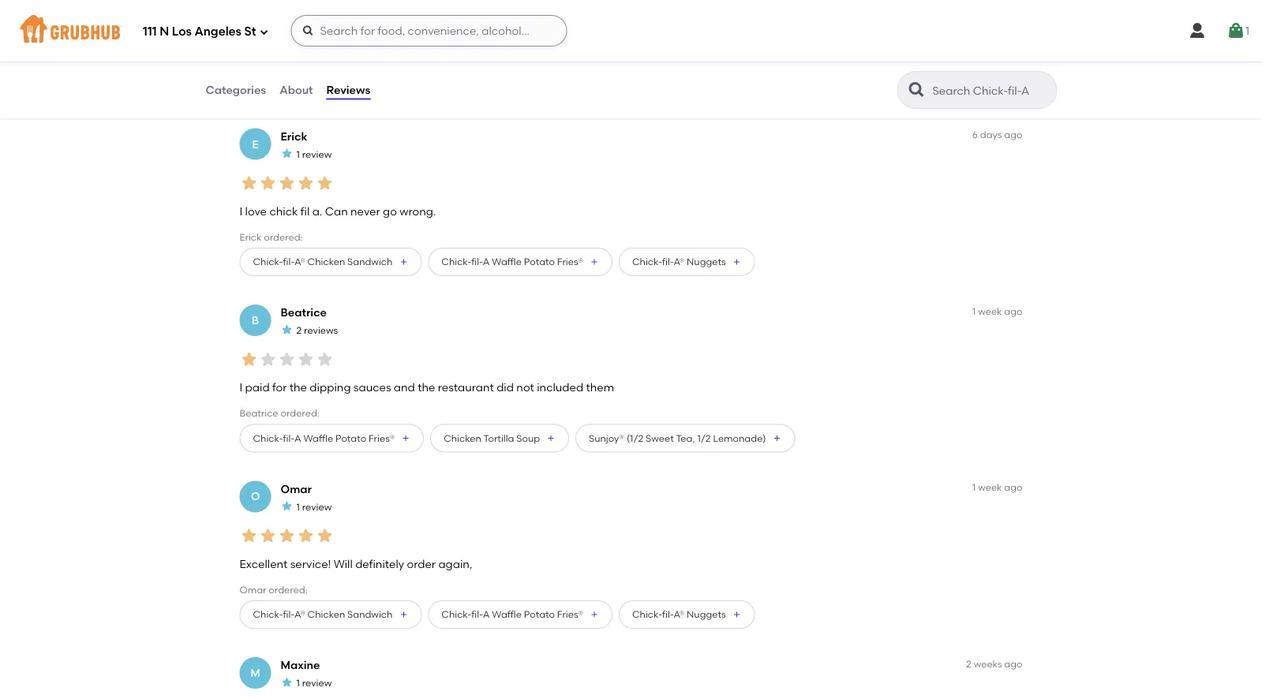 Task type: describe. For each thing, give the bounding box(es) containing it.
chicken tortilla soup button
[[431, 424, 569, 453]]

week for i paid for the dipping sauces and the restaurant did not included them
[[979, 306, 1003, 317]]

sunjoy®
[[589, 433, 625, 444]]

order inside 87 correct order
[[399, 34, 423, 46]]

weeks
[[974, 659, 1003, 670]]

search icon image
[[908, 81, 927, 100]]

chick-fil-a waffle potato fries® button for i love chick fil a. can never go wrong.
[[428, 248, 613, 276]]

2 for 2 reviews
[[297, 325, 302, 336]]

did
[[497, 381, 514, 394]]

can
[[325, 204, 348, 218]]

good
[[249, 18, 275, 30]]

tea,
[[676, 433, 695, 444]]

1 week ago for i paid for the dipping sauces and the restaurant did not included them
[[973, 306, 1023, 317]]

chick-fil-a® chicken sandwich for will
[[253, 609, 393, 621]]

sweet
[[646, 433, 674, 444]]

nuggets for excellent service!  will definitely order again,
[[687, 609, 726, 621]]

excellent service!  will definitely order again,
[[240, 557, 473, 571]]

1 vertical spatial chicken
[[444, 433, 482, 444]]

and
[[394, 381, 415, 394]]

beatrice for beatrice
[[281, 306, 327, 319]]

lemonade)
[[713, 433, 767, 444]]

svg image inside the 1 button
[[1227, 21, 1246, 40]]

e
[[252, 137, 259, 151]]

excellent
[[240, 557, 288, 571]]

st
[[244, 25, 256, 39]]

n
[[160, 25, 169, 39]]

fries® for i love chick fil a. can never go wrong.
[[557, 256, 584, 268]]

0 horizontal spatial svg image
[[259, 27, 269, 37]]

sandwich for a.
[[348, 256, 393, 268]]

1 vertical spatial fries®
[[369, 433, 395, 444]]

a for i love chick fil a. can never go wrong.
[[483, 256, 490, 268]]

los
[[172, 25, 192, 39]]

6 days ago
[[973, 129, 1023, 140]]

b
[[252, 314, 259, 327]]

1 vertical spatial chick-fil-a waffle potato fries® button
[[240, 424, 424, 453]]

food
[[277, 18, 298, 30]]

87 correct order
[[399, 1, 434, 46]]

review for erick
[[302, 148, 332, 160]]

sunjoy® (1/2 sweet tea, 1/2 lemonade)
[[589, 433, 767, 444]]

erick for erick ordered:
[[240, 231, 262, 243]]

i paid for the dipping sauces and the restaurant did not included them
[[240, 381, 615, 394]]

1 horizontal spatial svg image
[[1188, 21, 1207, 40]]

6
[[973, 129, 978, 140]]

1/2
[[698, 433, 711, 444]]

chick
[[270, 204, 298, 218]]

chick-fil-a waffle potato fries® button for excellent service!  will definitely order again,
[[428, 601, 613, 629]]

sunjoy® (1/2 sweet tea, 1/2 lemonade) button
[[576, 424, 796, 453]]

i for i paid for the dipping sauces and the restaurant did not included them
[[240, 381, 243, 394]]

a for excellent service!  will definitely order again,
[[483, 609, 490, 621]]

go
[[383, 204, 397, 218]]

ordered: for paid
[[281, 408, 320, 419]]

soup
[[517, 433, 540, 444]]

m
[[251, 667, 260, 680]]

4 ago from the top
[[1005, 659, 1023, 670]]

fries® for excellent service!  will definitely order again,
[[557, 609, 584, 621]]

o
[[251, 490, 260, 504]]

reviews
[[327, 83, 371, 97]]

2 weeks ago
[[967, 659, 1023, 670]]

omar ordered:
[[240, 584, 308, 596]]

omar for omar ordered:
[[240, 584, 267, 596]]

reviews
[[304, 325, 338, 336]]

(1/2
[[627, 433, 644, 444]]

waffle for i love chick fil a. can never go wrong.
[[492, 256, 522, 268]]

chick-fil-a® nuggets for i love chick fil a. can never go wrong.
[[633, 256, 726, 268]]

time
[[340, 18, 361, 30]]

included
[[537, 381, 584, 394]]

0 horizontal spatial svg image
[[302, 24, 315, 37]]

chick-fil-a® chicken sandwich button for fil
[[240, 248, 422, 276]]

main navigation navigation
[[0, 0, 1263, 62]]

about
[[280, 83, 313, 97]]

nuggets for i love chick fil a. can never go wrong.
[[687, 256, 726, 268]]

again,
[[439, 557, 473, 571]]



Task type: vqa. For each thing, say whether or not it's contained in the screenshot.
the right in
no



Task type: locate. For each thing, give the bounding box(es) containing it.
fries®
[[557, 256, 584, 268], [369, 433, 395, 444], [557, 609, 584, 621]]

ordered: down for
[[281, 408, 320, 419]]

0 vertical spatial erick
[[281, 129, 308, 143]]

a®
[[295, 256, 305, 268], [674, 256, 685, 268], [295, 609, 305, 621], [674, 609, 685, 621]]

1 1 review from the top
[[297, 148, 332, 160]]

1 horizontal spatial omar
[[281, 482, 312, 496]]

the
[[290, 381, 307, 394], [418, 381, 435, 394]]

1 horizontal spatial erick
[[281, 129, 308, 143]]

angeles
[[195, 25, 242, 39]]

potato for excellent service!  will definitely order again,
[[524, 609, 555, 621]]

chick-fil-a® chicken sandwich button down can
[[240, 248, 422, 276]]

not
[[517, 381, 535, 394]]

0 vertical spatial sandwich
[[348, 256, 393, 268]]

tortilla
[[484, 433, 514, 444]]

2 nuggets from the top
[[687, 609, 726, 621]]

i for i love chick fil a. can never go wrong.
[[240, 204, 243, 218]]

potato
[[524, 256, 555, 268], [336, 433, 367, 444], [524, 609, 555, 621]]

maxine
[[281, 659, 320, 672]]

categories
[[206, 83, 266, 97]]

review for omar
[[302, 501, 332, 513]]

Search for food, convenience, alcohol... search field
[[291, 15, 567, 47]]

0 vertical spatial omar
[[281, 482, 312, 496]]

0 vertical spatial week
[[979, 306, 1003, 317]]

days
[[981, 129, 1003, 140]]

2 vertical spatial waffle
[[492, 609, 522, 621]]

review up service! at the bottom left
[[302, 501, 332, 513]]

chick-fil-a waffle potato fries® button
[[428, 248, 613, 276], [240, 424, 424, 453], [428, 601, 613, 629]]

2 left reviews
[[297, 325, 302, 336]]

1 review down the maxine
[[297, 678, 332, 689]]

week for excellent service!  will definitely order again,
[[979, 482, 1003, 493]]

1 vertical spatial 1 review
[[297, 501, 332, 513]]

chicken for can
[[308, 256, 345, 268]]

Search Chick-fil-A search field
[[931, 83, 1052, 98]]

1 vertical spatial nuggets
[[687, 609, 726, 621]]

chick-fil-a waffle potato fries® for excellent service!  will definitely order again,
[[442, 609, 584, 621]]

i left paid
[[240, 381, 243, 394]]

111 n los angeles st
[[143, 25, 256, 39]]

i left love
[[240, 204, 243, 218]]

plus icon image inside chicken tortilla soup button
[[547, 434, 556, 443]]

0 vertical spatial 2
[[297, 325, 302, 336]]

1 vertical spatial erick
[[240, 231, 262, 243]]

1 vertical spatial review
[[302, 501, 332, 513]]

order down correct
[[399, 34, 423, 46]]

0 vertical spatial 1 week ago
[[973, 306, 1023, 317]]

beatrice down paid
[[240, 408, 278, 419]]

svg image right 'food'
[[302, 24, 315, 37]]

review
[[302, 148, 332, 160], [302, 501, 332, 513], [302, 678, 332, 689]]

erick for erick
[[281, 129, 308, 143]]

chick-fil-a® nuggets button for excellent service!  will definitely order again,
[[619, 601, 755, 629]]

ordered:
[[264, 231, 303, 243], [281, 408, 320, 419], [269, 584, 308, 596]]

dipping
[[310, 381, 351, 394]]

0 vertical spatial 1 review
[[297, 148, 332, 160]]

1 chick-fil-a® nuggets button from the top
[[619, 248, 755, 276]]

0 vertical spatial chicken
[[308, 256, 345, 268]]

i love chick fil a. can never go wrong.
[[240, 204, 436, 218]]

1 vertical spatial chick-fil-a® chicken sandwich button
[[240, 601, 422, 629]]

a
[[483, 256, 490, 268], [295, 433, 301, 444], [483, 609, 490, 621]]

0 vertical spatial chick-fil-a waffle potato fries® button
[[428, 248, 613, 276]]

them
[[586, 381, 615, 394]]

1 vertical spatial chick-fil-a waffle potato fries®
[[253, 433, 395, 444]]

1 chick-fil-a® chicken sandwich from the top
[[253, 256, 393, 268]]

chick-fil-a® chicken sandwich button
[[240, 248, 422, 276], [240, 601, 422, 629]]

1 vertical spatial waffle
[[304, 433, 333, 444]]

1 vertical spatial 2
[[967, 659, 972, 670]]

87
[[399, 1, 411, 14]]

about button
[[279, 62, 314, 118]]

chick-fil-a® nuggets
[[633, 256, 726, 268], [633, 609, 726, 621]]

1 vertical spatial chick-fil-a® nuggets button
[[619, 601, 755, 629]]

omar right the o
[[281, 482, 312, 496]]

1 week ago
[[973, 306, 1023, 317], [973, 482, 1023, 493]]

1 the from the left
[[290, 381, 307, 394]]

ordered: down chick
[[264, 231, 303, 243]]

ordered: down service! at the bottom left
[[269, 584, 308, 596]]

beatrice ordered:
[[240, 408, 320, 419]]

1 vertical spatial sandwich
[[348, 609, 393, 621]]

2 vertical spatial chick-fil-a waffle potato fries®
[[442, 609, 584, 621]]

1 review up a.
[[297, 148, 332, 160]]

chick-fil-a® chicken sandwich button down "will"
[[240, 601, 422, 629]]

omar down excellent
[[240, 584, 267, 596]]

1 chick-fil-a® nuggets from the top
[[633, 256, 726, 268]]

categories button
[[205, 62, 267, 118]]

waffle for excellent service!  will definitely order again,
[[492, 609, 522, 621]]

1 horizontal spatial the
[[418, 381, 435, 394]]

never
[[351, 204, 380, 218]]

chicken tortilla soup
[[444, 433, 540, 444]]

chicken
[[308, 256, 345, 268], [444, 433, 482, 444], [308, 609, 345, 621]]

the right and
[[418, 381, 435, 394]]

2 i from the top
[[240, 381, 243, 394]]

1 vertical spatial 1 week ago
[[973, 482, 1023, 493]]

2 the from the left
[[418, 381, 435, 394]]

2 review from the top
[[302, 501, 332, 513]]

chick-fil-a® nuggets button
[[619, 248, 755, 276], [619, 601, 755, 629]]

chick-fil-a® chicken sandwich button for definitely
[[240, 601, 422, 629]]

on
[[324, 18, 338, 30]]

1 sandwich from the top
[[348, 256, 393, 268]]

chicken down service! at the bottom left
[[308, 609, 345, 621]]

1 vertical spatial chick-fil-a® nuggets
[[633, 609, 726, 621]]

sandwich down never
[[348, 256, 393, 268]]

chick-fil-a waffle potato fries®
[[442, 256, 584, 268], [253, 433, 395, 444], [442, 609, 584, 621]]

chick-fil-a® chicken sandwich down service! at the bottom left
[[253, 609, 393, 621]]

restaurant
[[438, 381, 494, 394]]

the right for
[[290, 381, 307, 394]]

chick-fil-a® nuggets for excellent service!  will definitely order again,
[[633, 609, 726, 621]]

for
[[272, 381, 287, 394]]

chick-fil-a® chicken sandwich down a.
[[253, 256, 393, 268]]

1 review for maxine
[[297, 678, 332, 689]]

0 vertical spatial chick-fil-a® nuggets button
[[619, 248, 755, 276]]

0 vertical spatial a
[[483, 256, 490, 268]]

beatrice
[[281, 306, 327, 319], [240, 408, 278, 419]]

week
[[979, 306, 1003, 317], [979, 482, 1003, 493]]

waffle
[[492, 256, 522, 268], [304, 433, 333, 444], [492, 609, 522, 621]]

0 vertical spatial nuggets
[[687, 256, 726, 268]]

1 i from the top
[[240, 204, 243, 218]]

a.
[[312, 204, 322, 218]]

2 week from the top
[[979, 482, 1003, 493]]

0 vertical spatial chick-fil-a® chicken sandwich button
[[240, 248, 422, 276]]

chicken down a.
[[308, 256, 345, 268]]

reviews button
[[326, 62, 371, 118]]

0 vertical spatial ordered:
[[264, 231, 303, 243]]

1 vertical spatial i
[[240, 381, 243, 394]]

review up a.
[[302, 148, 332, 160]]

chick-fil-a® chicken sandwich for chick
[[253, 256, 393, 268]]

beatrice for beatrice ordered:
[[240, 408, 278, 419]]

0 horizontal spatial omar
[[240, 584, 267, 596]]

ordered: for love
[[264, 231, 303, 243]]

2 vertical spatial ordered:
[[269, 584, 308, 596]]

sandwich for order
[[348, 609, 393, 621]]

nuggets
[[687, 256, 726, 268], [687, 609, 726, 621]]

2 vertical spatial a
[[483, 609, 490, 621]]

1 week ago for excellent service!  will definitely order again,
[[973, 482, 1023, 493]]

3 ago from the top
[[1005, 482, 1023, 493]]

0 horizontal spatial beatrice
[[240, 408, 278, 419]]

2 ago from the top
[[1005, 306, 1023, 317]]

2 chick-fil-a® nuggets from the top
[[633, 609, 726, 621]]

2 for 2 weeks ago
[[967, 659, 972, 670]]

sandwich down definitely
[[348, 609, 393, 621]]

chick-fil-a waffle potato fries® for i love chick fil a. can never go wrong.
[[442, 256, 584, 268]]

1 vertical spatial ordered:
[[281, 408, 320, 419]]

plus icon image
[[399, 257, 409, 267], [590, 257, 599, 267], [733, 257, 742, 267], [401, 434, 411, 443], [547, 434, 556, 443], [773, 434, 782, 443], [399, 610, 409, 620], [590, 610, 599, 620], [733, 610, 742, 620]]

review for maxine
[[302, 678, 332, 689]]

order
[[399, 34, 423, 46], [407, 557, 436, 571]]

1 horizontal spatial 2
[[967, 659, 972, 670]]

star icon image
[[281, 147, 293, 160], [240, 174, 259, 193], [259, 174, 278, 193], [278, 174, 297, 193], [297, 174, 315, 193], [315, 174, 334, 193], [281, 324, 293, 337], [240, 350, 259, 369], [259, 350, 278, 369], [278, 350, 297, 369], [297, 350, 315, 369], [315, 350, 334, 369], [281, 500, 293, 513], [240, 527, 259, 546], [259, 527, 278, 546], [278, 527, 297, 546], [297, 527, 315, 546], [315, 527, 334, 546], [281, 677, 293, 690]]

1 vertical spatial week
[[979, 482, 1003, 493]]

1 vertical spatial omar
[[240, 584, 267, 596]]

1 horizontal spatial beatrice
[[281, 306, 327, 319]]

order left again,
[[407, 557, 436, 571]]

delivery
[[324, 34, 359, 46]]

potato for i love chick fil a. can never go wrong.
[[524, 256, 555, 268]]

2 vertical spatial fries®
[[557, 609, 584, 621]]

0 vertical spatial fries®
[[557, 256, 584, 268]]

0 horizontal spatial the
[[290, 381, 307, 394]]

definitely
[[355, 557, 404, 571]]

1 vertical spatial chick-fil-a® chicken sandwich
[[253, 609, 393, 621]]

erick ordered:
[[240, 231, 303, 243]]

2 sandwich from the top
[[348, 609, 393, 621]]

beatrice up 2 reviews at left
[[281, 306, 327, 319]]

2 vertical spatial chick-fil-a waffle potato fries® button
[[428, 601, 613, 629]]

1 review for omar
[[297, 501, 332, 513]]

0 vertical spatial chick-fil-a® chicken sandwich
[[253, 256, 393, 268]]

1 inside button
[[1246, 24, 1250, 37]]

91 on time delivery
[[324, 1, 361, 46]]

1 chick-fil-a® chicken sandwich button from the top
[[240, 248, 422, 276]]

2 chick-fil-a® chicken sandwich button from the top
[[240, 601, 422, 629]]

3 review from the top
[[302, 678, 332, 689]]

i
[[240, 204, 243, 218], [240, 381, 243, 394]]

1 week from the top
[[979, 306, 1003, 317]]

svg image left the 1 button
[[1188, 21, 1207, 40]]

2 vertical spatial review
[[302, 678, 332, 689]]

1 button
[[1227, 17, 1250, 45]]

1 vertical spatial order
[[407, 557, 436, 571]]

ago for i paid for the dipping sauces and the restaurant did not included them
[[1005, 306, 1023, 317]]

1 vertical spatial a
[[295, 433, 301, 444]]

paid
[[245, 381, 270, 394]]

wrong.
[[400, 204, 436, 218]]

erick
[[281, 129, 308, 143], [240, 231, 262, 243]]

ago for i love chick fil a. can never go wrong.
[[1005, 129, 1023, 140]]

correct
[[399, 18, 434, 30]]

0 vertical spatial beatrice
[[281, 306, 327, 319]]

omar
[[281, 482, 312, 496], [240, 584, 267, 596]]

2 vertical spatial 1 review
[[297, 678, 332, 689]]

review down the maxine
[[302, 678, 332, 689]]

0 vertical spatial i
[[240, 204, 243, 218]]

0 vertical spatial waffle
[[492, 256, 522, 268]]

0 horizontal spatial 2
[[297, 325, 302, 336]]

1 review from the top
[[302, 148, 332, 160]]

1 ago from the top
[[1005, 129, 1023, 140]]

fil-
[[283, 256, 295, 268], [472, 256, 483, 268], [663, 256, 674, 268], [283, 433, 295, 444], [283, 609, 295, 621], [472, 609, 483, 621], [663, 609, 674, 621]]

0 vertical spatial chick-fil-a® nuggets
[[633, 256, 726, 268]]

chicken left tortilla
[[444, 433, 482, 444]]

chick-
[[253, 256, 283, 268], [442, 256, 472, 268], [633, 256, 663, 268], [253, 433, 283, 444], [253, 609, 283, 621], [442, 609, 472, 621], [633, 609, 663, 621]]

2 reviews
[[297, 325, 338, 336]]

0 vertical spatial chick-fil-a waffle potato fries®
[[442, 256, 584, 268]]

0 vertical spatial potato
[[524, 256, 555, 268]]

1 vertical spatial beatrice
[[240, 408, 278, 419]]

1 nuggets from the top
[[687, 256, 726, 268]]

omar for omar
[[281, 482, 312, 496]]

2 chick-fil-a® nuggets button from the top
[[619, 601, 755, 629]]

1 horizontal spatial svg image
[[1227, 21, 1246, 40]]

2 1 week ago from the top
[[973, 482, 1023, 493]]

ordered: for service!
[[269, 584, 308, 596]]

0 horizontal spatial erick
[[240, 231, 262, 243]]

2 1 review from the top
[[297, 501, 332, 513]]

service!
[[290, 557, 331, 571]]

fil
[[301, 204, 310, 218]]

good food
[[249, 18, 298, 30]]

2 chick-fil-a® chicken sandwich from the top
[[253, 609, 393, 621]]

svg image
[[1188, 21, 1207, 40], [302, 24, 315, 37]]

0 vertical spatial order
[[399, 34, 423, 46]]

ago for excellent service!  will definitely order again,
[[1005, 482, 1023, 493]]

svg image
[[1227, 21, 1246, 40], [259, 27, 269, 37]]

2 vertical spatial chicken
[[308, 609, 345, 621]]

111
[[143, 25, 157, 39]]

erick right e at the top of page
[[281, 129, 308, 143]]

sandwich
[[348, 256, 393, 268], [348, 609, 393, 621]]

erick down love
[[240, 231, 262, 243]]

2
[[297, 325, 302, 336], [967, 659, 972, 670]]

plus icon image inside sunjoy® (1/2 sweet tea, 1/2 lemonade) button
[[773, 434, 782, 443]]

2 left weeks
[[967, 659, 972, 670]]

0 vertical spatial review
[[302, 148, 332, 160]]

love
[[245, 204, 267, 218]]

2 vertical spatial potato
[[524, 609, 555, 621]]

1 review up service! at the bottom left
[[297, 501, 332, 513]]

3 1 review from the top
[[297, 678, 332, 689]]

chick-fil-a® nuggets button for i love chick fil a. can never go wrong.
[[619, 248, 755, 276]]

91
[[324, 1, 335, 14]]

will
[[334, 557, 353, 571]]

chicken for again,
[[308, 609, 345, 621]]

ago
[[1005, 129, 1023, 140], [1005, 306, 1023, 317], [1005, 482, 1023, 493], [1005, 659, 1023, 670]]

1 vertical spatial potato
[[336, 433, 367, 444]]

sauces
[[354, 381, 391, 394]]

1 review for erick
[[297, 148, 332, 160]]

1 1 week ago from the top
[[973, 306, 1023, 317]]



